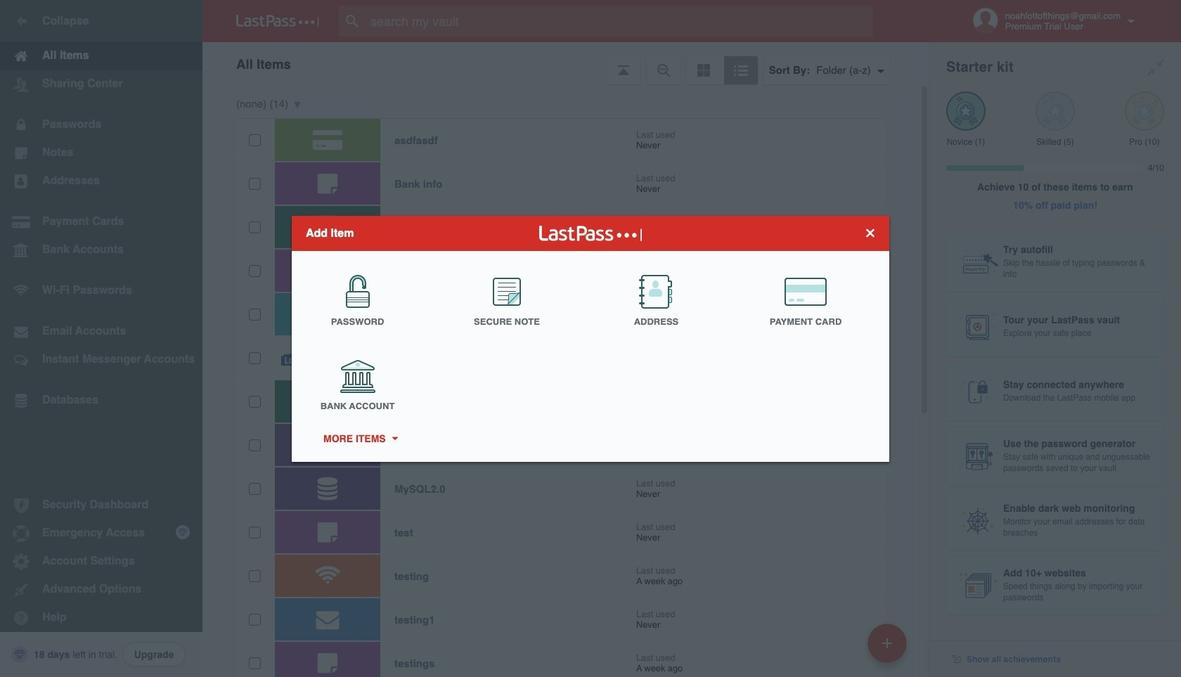 Task type: describe. For each thing, give the bounding box(es) containing it.
search my vault text field
[[339, 6, 901, 37]]

lastpass image
[[236, 15, 319, 27]]

new item navigation
[[863, 620, 916, 677]]

caret right image
[[390, 437, 400, 440]]



Task type: locate. For each thing, give the bounding box(es) containing it.
main navigation navigation
[[0, 0, 203, 677]]

Search search field
[[339, 6, 901, 37]]

new item image
[[883, 638, 893, 648]]

vault options navigation
[[203, 42, 930, 84]]

dialog
[[292, 216, 890, 462]]



